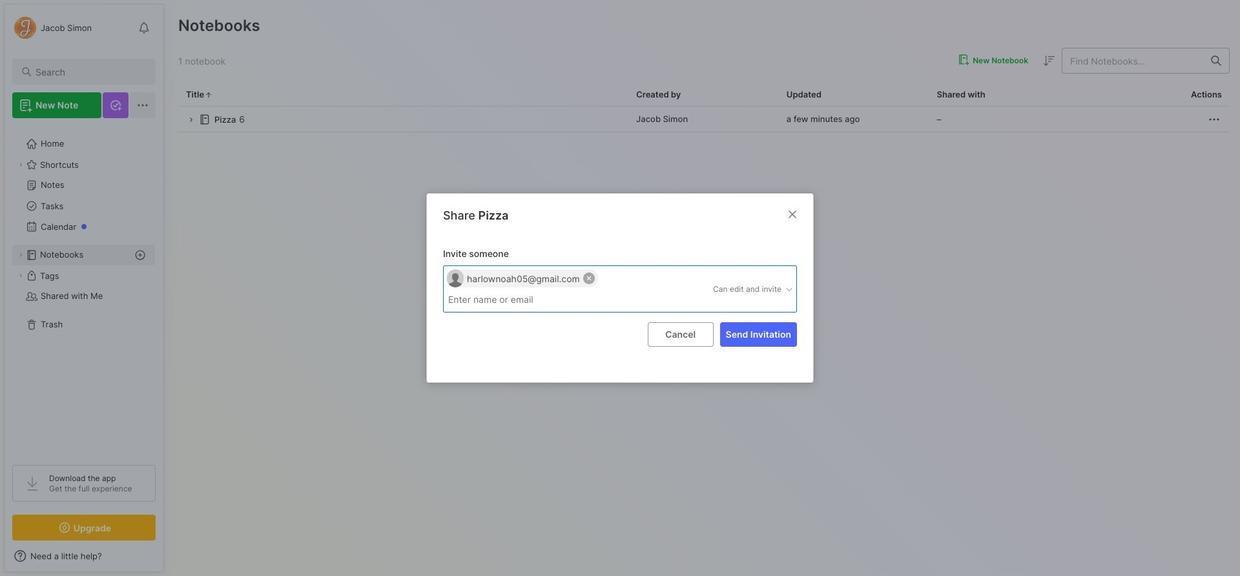 Task type: describe. For each thing, give the bounding box(es) containing it.
expand tags image
[[17, 272, 25, 280]]

Add tag field
[[447, 293, 602, 307]]

tree inside main "element"
[[5, 126, 163, 453]]



Task type: locate. For each thing, give the bounding box(es) containing it.
tree
[[5, 126, 163, 453]]

main element
[[0, 0, 168, 576]]

row
[[178, 107, 1230, 132]]

Search text field
[[36, 66, 144, 78]]

close image
[[785, 207, 800, 222]]

Select permission field
[[689, 283, 794, 295]]

expand notebooks image
[[17, 251, 25, 259]]

Find Notebooks… text field
[[1063, 50, 1203, 71]]

None search field
[[36, 64, 144, 79]]

none search field inside main "element"
[[36, 64, 144, 79]]



Task type: vqa. For each thing, say whether or not it's contained in the screenshot.
TX,
no



